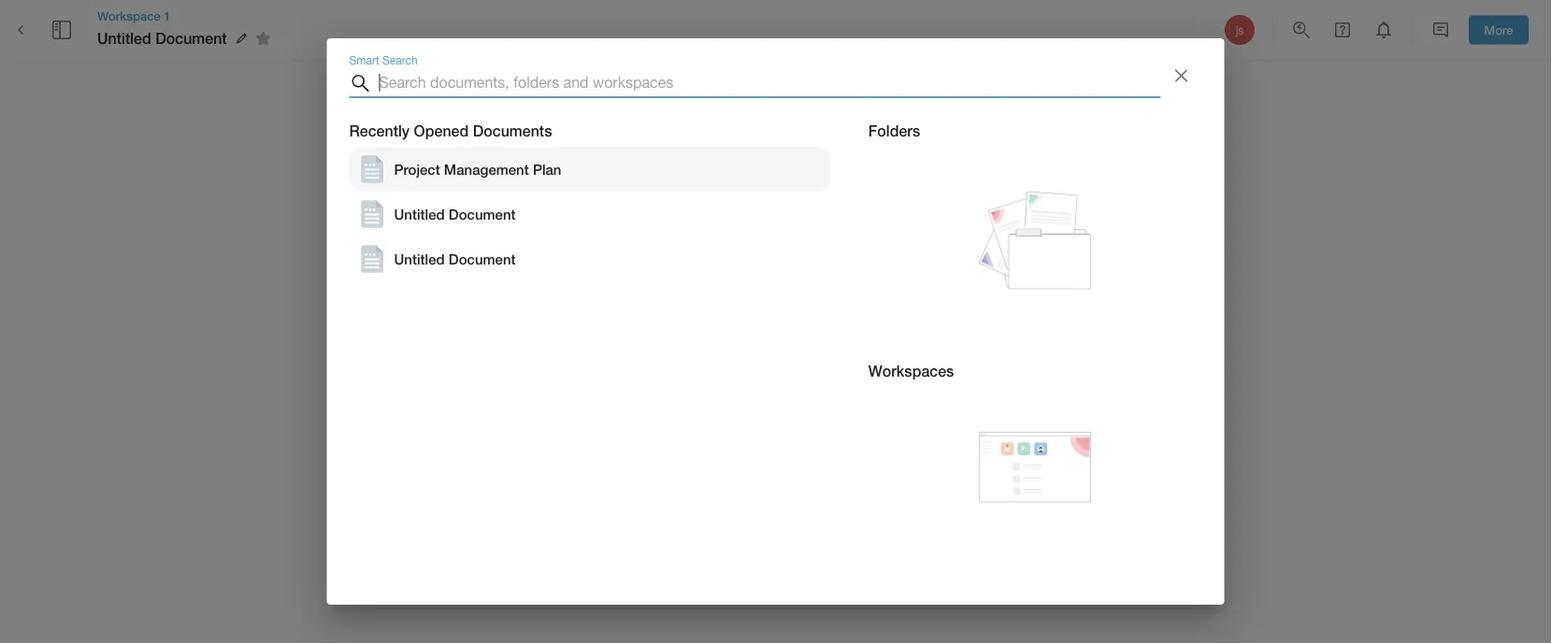 Task type: locate. For each thing, give the bounding box(es) containing it.
0 vertical spatial untitled
[[97, 29, 151, 47]]

0 horizontal spatial 1
[[164, 8, 171, 23]]

untitled for 2nd 'untitled document' link from the bottom of the "dialog" containing recently opened documents
[[394, 206, 445, 223]]

test document 1
[[402, 108, 513, 125]]

test
[[402, 108, 429, 125]]

plan
[[533, 161, 562, 178]]

0 vertical spatial untitled document link
[[357, 199, 824, 229]]

smart search
[[349, 54, 418, 67]]

js button
[[1223, 12, 1258, 48]]

2 vertical spatial untitled document
[[394, 251, 516, 268]]

untitled for 2nd 'untitled document' link from the top
[[394, 251, 445, 268]]

1 vertical spatial 1
[[505, 108, 513, 125]]

1
[[164, 8, 171, 23], [505, 108, 513, 125]]

untitled
[[97, 29, 151, 47], [394, 206, 445, 223], [394, 251, 445, 268]]

js
[[1236, 23, 1245, 36]]

project management plan link
[[357, 154, 824, 184]]

1 right workspace
[[164, 8, 171, 23]]

1 right document
[[505, 108, 513, 125]]

untitled document link
[[357, 199, 824, 229], [357, 244, 824, 274]]

Search documents, folders and workspaces text field
[[379, 68, 1161, 98]]

1 vertical spatial untitled
[[394, 206, 445, 223]]

management
[[444, 161, 529, 178]]

project management plan
[[394, 161, 562, 178]]

1 vertical spatial untitled document link
[[357, 244, 824, 274]]

untitled document
[[97, 29, 227, 47], [394, 206, 516, 223], [394, 251, 516, 268]]

document
[[155, 29, 227, 47], [449, 206, 516, 223], [449, 251, 516, 268]]

0 vertical spatial 1
[[164, 8, 171, 23]]

dialog
[[327, 38, 1225, 605]]

2 vertical spatial untitled
[[394, 251, 445, 268]]

search
[[383, 54, 418, 67]]



Task type: describe. For each thing, give the bounding box(es) containing it.
recently
[[349, 122, 410, 140]]

0 vertical spatial document
[[155, 29, 227, 47]]

1 vertical spatial untitled document
[[394, 206, 516, 223]]

1 inside workspace 1 link
[[164, 8, 171, 23]]

recently opened documents
[[349, 122, 552, 140]]

project
[[394, 161, 440, 178]]

more button
[[1470, 16, 1530, 44]]

1 untitled document link from the top
[[357, 199, 824, 229]]

opened
[[414, 122, 469, 140]]

2 untitled document link from the top
[[357, 244, 824, 274]]

folders
[[869, 122, 921, 140]]

2 vertical spatial document
[[449, 251, 516, 268]]

workspace 1 link
[[97, 7, 278, 24]]

document
[[433, 108, 501, 125]]

more
[[1485, 23, 1514, 37]]

workspaces
[[869, 362, 955, 380]]

1 vertical spatial document
[[449, 206, 516, 223]]

dialog containing recently opened documents
[[327, 38, 1225, 605]]

documents
[[473, 122, 552, 140]]

smart
[[349, 54, 380, 67]]

1 horizontal spatial 1
[[505, 108, 513, 125]]

workspace
[[97, 8, 161, 23]]

0 vertical spatial untitled document
[[97, 29, 227, 47]]

workspace 1
[[97, 8, 171, 23]]

favorite image
[[252, 27, 275, 50]]



Task type: vqa. For each thing, say whether or not it's contained in the screenshot.
"Workspace 1" link
yes



